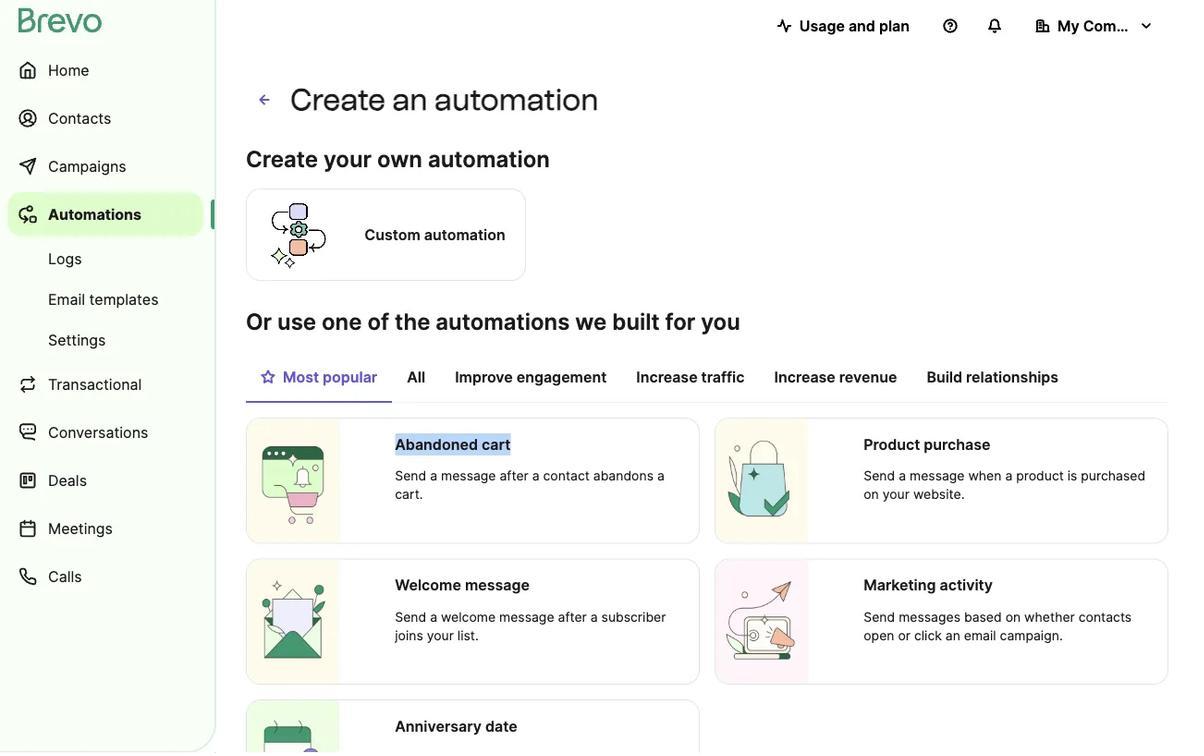 Task type: locate. For each thing, give the bounding box(es) containing it.
message up website.
[[910, 468, 965, 484]]

relationships
[[966, 368, 1059, 386]]

1 vertical spatial automation
[[428, 145, 550, 172]]

0 horizontal spatial after
[[500, 468, 529, 484]]

increase inside 'link'
[[774, 368, 836, 386]]

plan
[[879, 17, 910, 35]]

your left website.
[[883, 487, 910, 503]]

improve engagement link
[[440, 359, 622, 401]]

send a welcome message after a subscriber joins your list.
[[395, 609, 666, 644]]

after left subscriber at right
[[558, 609, 587, 625]]

0 horizontal spatial increase
[[636, 368, 698, 386]]

traffic
[[701, 368, 745, 386]]

2 vertical spatial your
[[427, 628, 454, 644]]

one
[[322, 308, 362, 335]]

campaigns
[[48, 157, 126, 175]]

after inside send a welcome message after a subscriber joins your list.
[[558, 609, 587, 625]]

calls link
[[7, 555, 203, 599]]

custom automation button
[[246, 186, 526, 284]]

we
[[575, 308, 607, 335]]

0 vertical spatial an
[[392, 82, 428, 117]]

on
[[864, 487, 879, 503], [1006, 609, 1021, 625]]

send down product
[[864, 468, 895, 484]]

message down abandoned cart
[[441, 468, 496, 484]]

send up cart.
[[395, 468, 426, 484]]

engagement
[[517, 368, 607, 386]]

usage and plan button
[[763, 7, 925, 44]]

0 vertical spatial on
[[864, 487, 879, 503]]

0 horizontal spatial on
[[864, 487, 879, 503]]

usage
[[800, 17, 845, 35]]

send inside send messages based on whether contacts open or click an email campaign.
[[864, 609, 895, 625]]

increase for increase traffic
[[636, 368, 698, 386]]

on up campaign.
[[1006, 609, 1021, 625]]

1 vertical spatial after
[[558, 609, 587, 625]]

increase traffic link
[[622, 359, 760, 401]]

an right click
[[946, 628, 961, 644]]

tab list
[[246, 359, 1169, 403]]

0 vertical spatial create
[[290, 82, 386, 117]]

1 horizontal spatial after
[[558, 609, 587, 625]]

or
[[246, 308, 272, 335]]

1 horizontal spatial increase
[[774, 368, 836, 386]]

a down product
[[899, 468, 906, 484]]

0 vertical spatial after
[[500, 468, 529, 484]]

my
[[1058, 17, 1080, 35]]

0 horizontal spatial your
[[324, 145, 372, 172]]

activity
[[940, 577, 993, 595]]

1 horizontal spatial your
[[427, 628, 454, 644]]

increase left revenue on the right of the page
[[774, 368, 836, 386]]

all
[[407, 368, 425, 386]]

transactional link
[[7, 362, 203, 407]]

open
[[864, 628, 895, 644]]

improve engagement
[[455, 368, 607, 386]]

for
[[665, 308, 696, 335]]

1 vertical spatial create
[[246, 145, 318, 172]]

own
[[377, 145, 423, 172]]

website.
[[913, 487, 965, 503]]

a
[[430, 468, 437, 484], [532, 468, 540, 484], [657, 468, 665, 484], [899, 468, 906, 484], [1006, 468, 1013, 484], [430, 609, 437, 625], [591, 609, 598, 625]]

home
[[48, 61, 89, 79]]

all link
[[392, 359, 440, 401]]

increase left traffic
[[636, 368, 698, 386]]

0 horizontal spatial an
[[392, 82, 428, 117]]

your inside send a welcome message after a subscriber joins your list.
[[427, 628, 454, 644]]

1 increase from the left
[[636, 368, 698, 386]]

1 vertical spatial your
[[883, 487, 910, 503]]

your left list.
[[427, 628, 454, 644]]

after down cart in the bottom left of the page
[[500, 468, 529, 484]]

message inside send a message after a contact abandons a cart.
[[441, 468, 496, 484]]

after
[[500, 468, 529, 484], [558, 609, 587, 625]]

send up joins
[[395, 609, 426, 625]]

create your own automation
[[246, 145, 550, 172]]

increase revenue
[[774, 368, 897, 386]]

welcome message
[[395, 577, 530, 595]]

automations link
[[7, 192, 203, 237]]

built
[[612, 308, 660, 335]]

email
[[964, 628, 996, 644]]

send inside send a welcome message after a subscriber joins your list.
[[395, 609, 426, 625]]

send inside send a message after a contact abandons a cart.
[[395, 468, 426, 484]]

contact
[[543, 468, 590, 484]]

home link
[[7, 48, 203, 92]]

list.
[[458, 628, 479, 644]]

send up open
[[864, 609, 895, 625]]

2 horizontal spatial your
[[883, 487, 910, 503]]

anniversary date button
[[246, 700, 700, 754]]

send messages based on whether contacts open or click an email campaign.
[[864, 609, 1132, 644]]

send a message when a product is purchased on your website.
[[864, 468, 1146, 503]]

1 horizontal spatial an
[[946, 628, 961, 644]]

subscriber
[[602, 609, 666, 625]]

conversations link
[[7, 411, 203, 455]]

improve
[[455, 368, 513, 386]]

on down product
[[864, 487, 879, 503]]

message right 'welcome'
[[499, 609, 554, 625]]

an up own
[[392, 82, 428, 117]]

my company
[[1058, 17, 1152, 35]]

your left own
[[324, 145, 372, 172]]

on inside send messages based on whether contacts open or click an email campaign.
[[1006, 609, 1021, 625]]

meetings
[[48, 520, 113, 538]]

message inside send a message when a product is purchased on your website.
[[910, 468, 965, 484]]

2 increase from the left
[[774, 368, 836, 386]]

purchased
[[1081, 468, 1146, 484]]

increase traffic
[[636, 368, 745, 386]]

a right "when"
[[1006, 468, 1013, 484]]

product
[[864, 436, 920, 454]]

increase for increase revenue
[[774, 368, 836, 386]]

your
[[324, 145, 372, 172], [883, 487, 910, 503], [427, 628, 454, 644]]

my company button
[[1021, 7, 1169, 44]]

1 horizontal spatial on
[[1006, 609, 1021, 625]]

most
[[283, 368, 319, 386]]

logs
[[48, 250, 82, 268]]

marketing activity
[[864, 577, 993, 595]]

cart.
[[395, 487, 423, 503]]

contacts link
[[7, 96, 203, 141]]

1 vertical spatial an
[[946, 628, 961, 644]]

send
[[395, 468, 426, 484], [864, 468, 895, 484], [395, 609, 426, 625], [864, 609, 895, 625]]

logs link
[[7, 240, 203, 277]]

messages
[[899, 609, 961, 625]]

2 vertical spatial automation
[[424, 226, 506, 244]]

1 vertical spatial on
[[1006, 609, 1021, 625]]

message
[[441, 468, 496, 484], [910, 468, 965, 484], [465, 577, 530, 595], [499, 609, 554, 625]]

automation inside button
[[424, 226, 506, 244]]

0 vertical spatial automation
[[435, 82, 599, 117]]

automation
[[435, 82, 599, 117], [428, 145, 550, 172], [424, 226, 506, 244]]

welcome
[[395, 577, 461, 595]]

you
[[701, 308, 740, 335]]

automations
[[48, 205, 142, 223]]

send inside send a message when a product is purchased on your website.
[[864, 468, 895, 484]]



Task type: describe. For each thing, give the bounding box(es) containing it.
deals link
[[7, 459, 203, 503]]

campaigns link
[[7, 144, 203, 189]]

use
[[277, 308, 316, 335]]

settings
[[48, 331, 106, 349]]

company
[[1083, 17, 1152, 35]]

date
[[486, 718, 518, 736]]

an inside send messages based on whether contacts open or click an email campaign.
[[946, 628, 961, 644]]

conversations
[[48, 424, 148, 442]]

usage and plan
[[800, 17, 910, 35]]

create an automation
[[290, 82, 599, 117]]

of
[[368, 308, 389, 335]]

product
[[1016, 468, 1064, 484]]

abandons
[[593, 468, 654, 484]]

increase revenue link
[[760, 359, 912, 401]]

email templates link
[[7, 281, 203, 318]]

click
[[914, 628, 942, 644]]

meetings link
[[7, 507, 203, 551]]

build relationships link
[[912, 359, 1074, 401]]

the
[[395, 308, 430, 335]]

is
[[1068, 468, 1078, 484]]

a down welcome
[[430, 609, 437, 625]]

message up 'welcome'
[[465, 577, 530, 595]]

custom
[[365, 226, 421, 244]]

after inside send a message after a contact abandons a cart.
[[500, 468, 529, 484]]

send for welcome
[[395, 609, 426, 625]]

campaign.
[[1000, 628, 1063, 644]]

cart
[[482, 436, 511, 454]]

product purchase
[[864, 436, 991, 454]]

based
[[964, 609, 1002, 625]]

settings link
[[7, 322, 203, 359]]

automations
[[436, 308, 570, 335]]

templates
[[89, 290, 159, 308]]

most popular link
[[246, 359, 392, 403]]

a right abandons
[[657, 468, 665, 484]]

on inside send a message when a product is purchased on your website.
[[864, 487, 879, 503]]

send for marketing
[[864, 609, 895, 625]]

revenue
[[839, 368, 897, 386]]

send a message after a contact abandons a cart.
[[395, 468, 665, 503]]

a left the contact
[[532, 468, 540, 484]]

abandoned
[[395, 436, 478, 454]]

your inside send a message when a product is purchased on your website.
[[883, 487, 910, 503]]

email templates
[[48, 290, 159, 308]]

anniversary date
[[395, 718, 518, 736]]

0 vertical spatial your
[[324, 145, 372, 172]]

message inside send a welcome message after a subscriber joins your list.
[[499, 609, 554, 625]]

when
[[969, 468, 1002, 484]]

tab list containing most popular
[[246, 359, 1169, 403]]

custom automation
[[365, 226, 506, 244]]

abandoned cart
[[395, 436, 511, 454]]

contacts
[[48, 109, 111, 127]]

calls
[[48, 568, 82, 586]]

contacts
[[1079, 609, 1132, 625]]

whether
[[1025, 609, 1075, 625]]

transactional
[[48, 375, 142, 393]]

build relationships
[[927, 368, 1059, 386]]

and
[[849, 17, 876, 35]]

joins
[[395, 628, 423, 644]]

purchase
[[924, 436, 991, 454]]

deals
[[48, 472, 87, 490]]

dxrbf image
[[261, 370, 276, 385]]

send for abandoned
[[395, 468, 426, 484]]

or use one of the automations we built for you
[[246, 308, 740, 335]]

build
[[927, 368, 963, 386]]

a down "abandoned"
[[430, 468, 437, 484]]

create for create an automation
[[290, 82, 386, 117]]

a left subscriber at right
[[591, 609, 598, 625]]

email
[[48, 290, 85, 308]]

send for product
[[864, 468, 895, 484]]

create for create your own automation
[[246, 145, 318, 172]]

most popular
[[283, 368, 377, 386]]

or
[[898, 628, 911, 644]]

anniversary
[[395, 718, 482, 736]]

popular
[[323, 368, 377, 386]]

welcome
[[441, 609, 496, 625]]



Task type: vqa. For each thing, say whether or not it's contained in the screenshot.
the Send for Marketing
yes



